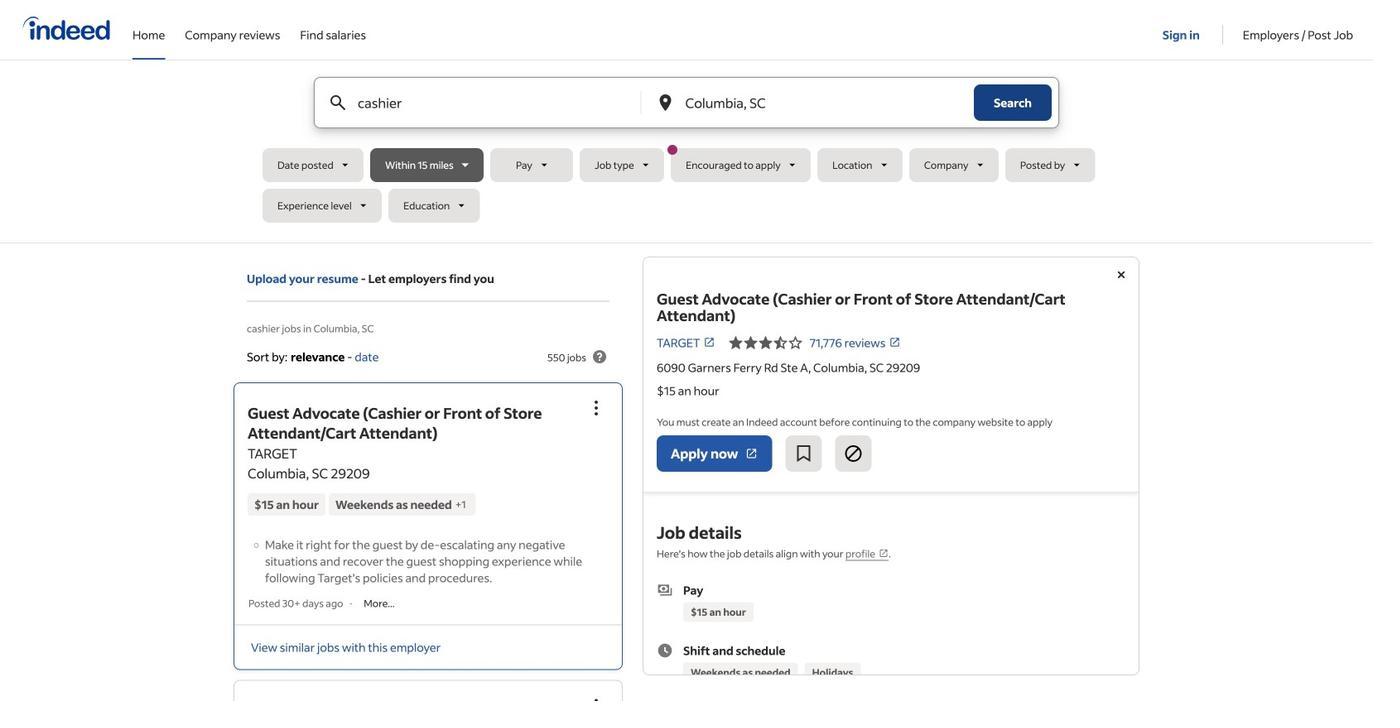 Task type: vqa. For each thing, say whether or not it's contained in the screenshot.
search field
yes



Task type: describe. For each thing, give the bounding box(es) containing it.
3.5 out of 5 stars. link to 71,776 reviews company ratings (opens in a new tab) image
[[889, 337, 901, 349]]

not interested image
[[844, 444, 864, 464]]

help icon image
[[590, 347, 610, 367]]

close job details image
[[1112, 265, 1132, 285]]

3.5 out of 5 stars image
[[729, 333, 803, 353]]



Task type: locate. For each thing, give the bounding box(es) containing it.
Edit location text field
[[682, 78, 941, 128]]

search: Job title, keywords, or company text field
[[355, 78, 613, 128]]

job preferences (opens in a new window) image
[[879, 549, 889, 559]]

save this job image
[[794, 444, 814, 464]]

target (opens in a new tab) image
[[704, 337, 715, 349]]

None search field
[[263, 77, 1111, 229]]

job actions for retail sales associate is collapsed image
[[587, 697, 606, 702]]

job actions for guest advocate (cashier or front of store attendant/cart attendant) is collapsed image
[[587, 398, 606, 418]]

apply now (opens in a new tab) image
[[745, 447, 758, 461]]



